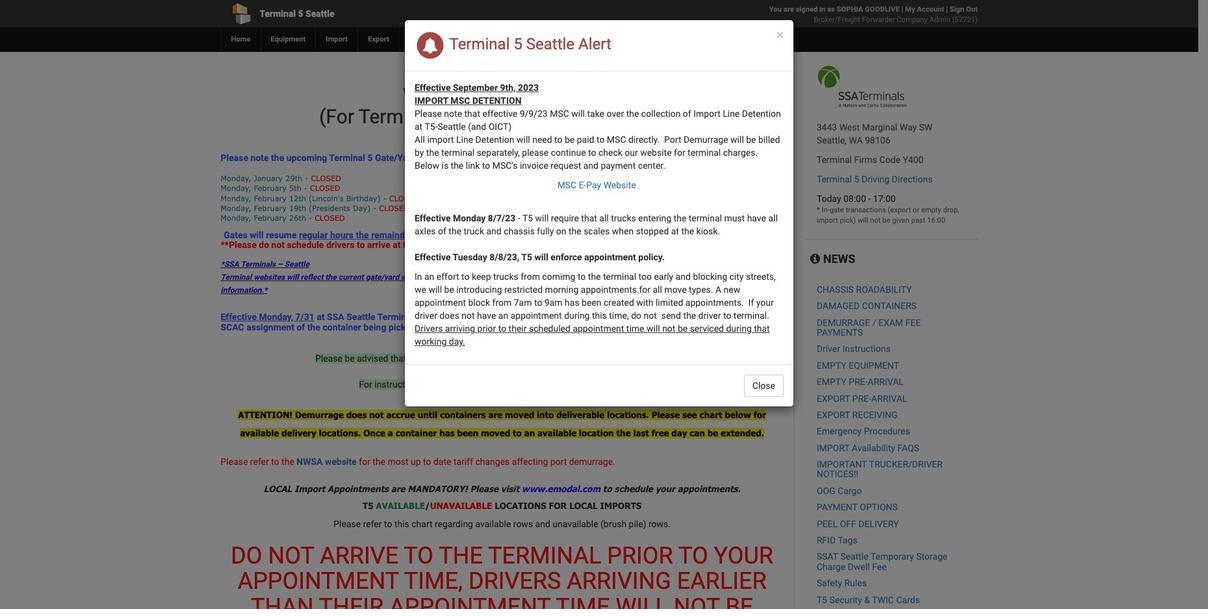 Task type: locate. For each thing, give the bounding box(es) containing it.
info circle image
[[810, 253, 820, 265]]



Task type: describe. For each thing, give the bounding box(es) containing it.
terminal 5 seattle image
[[817, 65, 907, 108]]



Task type: vqa. For each thing, say whether or not it's contained in the screenshot.
the info circle 'icon'
yes



